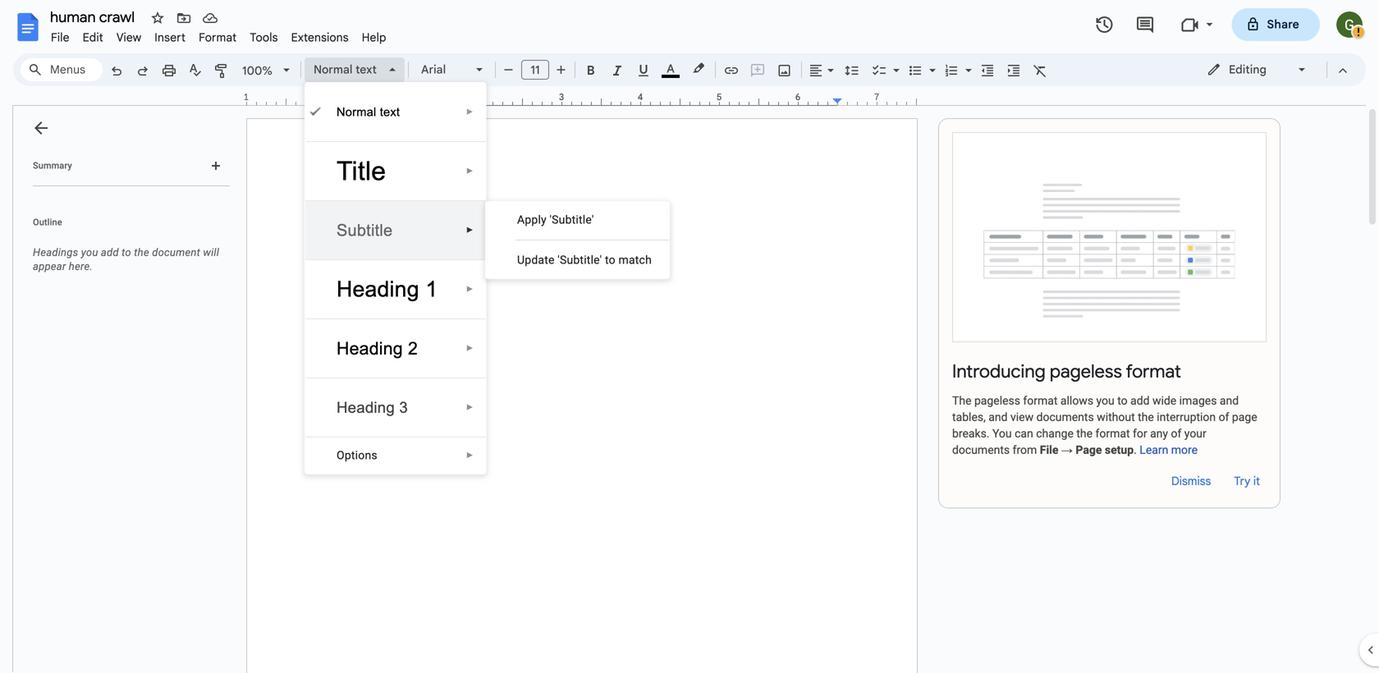 Task type: locate. For each thing, give the bounding box(es) containing it.
the
[[953, 394, 972, 408]]

add down outline heading
[[101, 246, 119, 259]]

insert image image
[[776, 58, 794, 81]]

of right any
[[1171, 427, 1182, 441]]

documents
[[1037, 411, 1094, 424], [953, 443, 1010, 457]]

and
[[1220, 394, 1239, 408], [989, 411, 1008, 424]]

more
[[1172, 443, 1198, 457]]

to
[[122, 246, 131, 259], [605, 253, 616, 267], [1118, 394, 1128, 408]]

0 horizontal spatial to
[[122, 246, 131, 259]]

you up without
[[1097, 394, 1115, 408]]

0 vertical spatial 'subtitle'
[[550, 213, 594, 227]]

0 horizontal spatial add
[[101, 246, 119, 259]]

add inside the pageless format allows you to add wide images and tables, and view documents without the interruption of page breaks. you can change the format for any of your documents from
[[1131, 394, 1150, 408]]

normal down extensions
[[314, 62, 353, 77]]

1 horizontal spatial you
[[1097, 394, 1115, 408]]

document
[[152, 246, 200, 259]]

normal text down extensions
[[314, 62, 377, 77]]

to left the match
[[605, 253, 616, 267]]

normal text inside styles list. normal text selected. option
[[314, 62, 377, 77]]

0 horizontal spatial 1
[[244, 92, 249, 103]]

menu inside title application
[[485, 201, 670, 279]]

file inside introducing pageless format list
[[1040, 443, 1059, 457]]

the up page
[[1077, 427, 1093, 441]]

the
[[134, 246, 149, 259], [1138, 411, 1154, 424], [1077, 427, 1093, 441]]

format
[[1126, 360, 1182, 383], [1023, 394, 1058, 408], [1096, 427, 1130, 441]]

0 vertical spatial normal
[[314, 62, 353, 77]]

edit
[[83, 30, 103, 45]]

menu bar
[[44, 21, 393, 48]]

arial
[[421, 62, 446, 77]]

the down outline heading
[[134, 246, 149, 259]]

► for heading 1
[[466, 285, 474, 294]]

outline heading
[[13, 216, 236, 239]]

subtitle
[[337, 221, 393, 239]]

can
[[1015, 427, 1034, 441]]

normal inside option
[[314, 62, 353, 77]]

2 ► from the top
[[466, 166, 474, 176]]

2 horizontal spatial the
[[1138, 411, 1154, 424]]

main toolbar
[[102, 0, 1054, 429]]

1 vertical spatial file
[[1040, 443, 1059, 457]]

will
[[203, 246, 219, 259]]

apply 'subtitle' a element
[[517, 213, 599, 227]]

title application
[[0, 0, 1380, 673]]

'subtitle'
[[550, 213, 594, 227], [558, 253, 602, 267]]

heading up heading 2
[[337, 277, 419, 301]]

of
[[1219, 411, 1230, 424], [1171, 427, 1182, 441]]

pageless up allows
[[1050, 360, 1122, 383]]

your
[[1185, 427, 1207, 441]]

0 horizontal spatial and
[[989, 411, 1008, 424]]

menu bar banner
[[0, 0, 1380, 673]]

pply
[[525, 213, 547, 227]]

1 horizontal spatial file
[[1040, 443, 1059, 457]]

1 vertical spatial the
[[1138, 411, 1154, 424]]

2 horizontal spatial to
[[1118, 394, 1128, 408]]

text inside option
[[356, 62, 377, 77]]

3 heading from the top
[[337, 399, 395, 416]]

menu containing a
[[485, 201, 670, 279]]

1 horizontal spatial 1
[[426, 277, 438, 301]]

0 horizontal spatial text
[[356, 62, 377, 77]]

dismiss button
[[1165, 468, 1218, 495]]

0 horizontal spatial file
[[51, 30, 70, 45]]

1 vertical spatial heading
[[337, 339, 403, 358]]

heading 1
[[337, 277, 438, 301]]

1
[[244, 92, 249, 103], [426, 277, 438, 301]]

you up here.
[[81, 246, 98, 259]]

format up view
[[1023, 394, 1058, 408]]

1 vertical spatial of
[[1171, 427, 1182, 441]]

normal inside title list box
[[337, 105, 376, 119]]

without
[[1097, 411, 1135, 424]]

you
[[81, 246, 98, 259], [1097, 394, 1115, 408]]

introducing
[[953, 360, 1046, 383]]

2 vertical spatial heading
[[337, 399, 395, 416]]

0 vertical spatial and
[[1220, 394, 1239, 408]]

and up you
[[989, 411, 1008, 424]]

heading for heading 1
[[337, 277, 419, 301]]

breaks.
[[953, 427, 990, 441]]

normal text
[[314, 62, 377, 77], [337, 105, 400, 119]]

1 vertical spatial 1
[[426, 277, 438, 301]]

1 vertical spatial pageless
[[975, 394, 1021, 408]]

0 vertical spatial pageless
[[1050, 360, 1122, 383]]

summary heading
[[33, 159, 72, 172]]

Zoom text field
[[238, 59, 278, 82]]

1 vertical spatial normal text
[[337, 105, 400, 119]]

to down outline heading
[[122, 246, 131, 259]]

0 vertical spatial format
[[1126, 360, 1182, 383]]

introducing pageless format list
[[939, 118, 1281, 509]]

'subtitle' right pply
[[550, 213, 594, 227]]

try it
[[1234, 474, 1261, 489]]

text down help
[[356, 62, 377, 77]]

0 vertical spatial documents
[[1037, 411, 1094, 424]]

2 heading from the top
[[337, 339, 403, 358]]

1 vertical spatial you
[[1097, 394, 1115, 408]]

interruption
[[1157, 411, 1216, 424]]

Font size text field
[[522, 60, 549, 80]]

appear
[[33, 260, 66, 273]]

0 vertical spatial you
[[81, 246, 98, 259]]

documents up change
[[1037, 411, 1094, 424]]

view menu item
[[110, 28, 148, 47]]

page
[[1076, 443, 1102, 457]]

►
[[466, 107, 474, 117], [466, 166, 474, 176], [466, 225, 474, 235], [466, 285, 474, 294], [466, 344, 474, 353], [466, 403, 474, 412], [466, 451, 474, 460]]

from
[[1013, 443, 1037, 457]]

file
[[51, 30, 70, 45], [1040, 443, 1059, 457]]

to inside menu
[[605, 253, 616, 267]]

'subtitle' right pdate
[[558, 253, 602, 267]]

tools menu item
[[243, 28, 285, 47]]

help menu item
[[355, 28, 393, 47]]

normal text inside title list box
[[337, 105, 400, 119]]

heading left 2 at the bottom left of the page
[[337, 339, 403, 358]]

0 vertical spatial text
[[356, 62, 377, 77]]

0 horizontal spatial the
[[134, 246, 149, 259]]

document outline element
[[13, 106, 236, 673]]

u
[[517, 253, 525, 267]]

1 horizontal spatial to
[[605, 253, 616, 267]]

format menu item
[[192, 28, 243, 47]]

1 horizontal spatial pageless
[[1050, 360, 1122, 383]]

file up the menus field
[[51, 30, 70, 45]]

heading
[[337, 277, 419, 301], [337, 339, 403, 358], [337, 399, 395, 416]]

editing button
[[1196, 57, 1320, 82]]

0 vertical spatial normal text
[[314, 62, 377, 77]]

allows
[[1061, 394, 1094, 408]]

4 ► from the top
[[466, 285, 474, 294]]

format up wide
[[1126, 360, 1182, 383]]

1 vertical spatial normal
[[337, 105, 376, 119]]

to up without
[[1118, 394, 1128, 408]]

pageless inside the pageless format allows you to add wide images and tables, and view documents without the interruption of page breaks. you can change the format for any of your documents from
[[975, 394, 1021, 408]]

1 horizontal spatial text
[[380, 105, 400, 119]]

1 vertical spatial 'subtitle'
[[558, 253, 602, 267]]

text up title
[[380, 105, 400, 119]]

view
[[117, 30, 141, 45]]

3 ► from the top
[[466, 225, 474, 235]]

update 'subtitle' to match u element
[[517, 253, 657, 267]]

5 ► from the top
[[466, 344, 474, 353]]

outline
[[33, 217, 62, 227]]

arial option
[[421, 58, 466, 81]]

2
[[408, 339, 418, 358]]

right margin image
[[833, 93, 916, 105]]

0 vertical spatial heading
[[337, 277, 419, 301]]

format down without
[[1096, 427, 1130, 441]]

try
[[1234, 474, 1251, 489]]

menu
[[485, 201, 670, 279]]

file inside menu item
[[51, 30, 70, 45]]

file → page setup . learn more
[[1040, 443, 1198, 457]]

summary
[[33, 161, 72, 171]]

menu bar inside menu bar banner
[[44, 21, 393, 48]]

1 heading from the top
[[337, 277, 419, 301]]

file for file
[[51, 30, 70, 45]]

add
[[101, 246, 119, 259], [1131, 394, 1150, 408]]

to inside headings you add to the document will appear here.
[[122, 246, 131, 259]]

0 horizontal spatial you
[[81, 246, 98, 259]]

► for heading 2
[[466, 344, 474, 353]]

0 vertical spatial of
[[1219, 411, 1230, 424]]

add left wide
[[1131, 394, 1150, 408]]

► for subtitle
[[466, 225, 474, 235]]

page
[[1232, 411, 1258, 424]]

0 vertical spatial file
[[51, 30, 70, 45]]

0 horizontal spatial of
[[1171, 427, 1182, 441]]

u pdate 'subtitle' to match
[[517, 253, 652, 267]]

0 vertical spatial add
[[101, 246, 119, 259]]

0 horizontal spatial pageless
[[975, 394, 1021, 408]]

learn
[[1140, 443, 1169, 457]]

the up for
[[1138, 411, 1154, 424]]

of left "page"
[[1219, 411, 1230, 424]]

it
[[1254, 474, 1261, 489]]

text
[[356, 62, 377, 77], [380, 105, 400, 119]]

6 ► from the top
[[466, 403, 474, 412]]

file down change
[[1040, 443, 1059, 457]]

wide
[[1153, 394, 1177, 408]]

1 vertical spatial format
[[1023, 394, 1058, 408]]

1 horizontal spatial the
[[1077, 427, 1093, 441]]

pageless down introducing
[[975, 394, 1021, 408]]

heading left 3 at the left of page
[[337, 399, 395, 416]]

1 vertical spatial text
[[380, 105, 400, 119]]

to inside the pageless format allows you to add wide images and tables, and view documents without the interruption of page breaks. you can change the format for any of your documents from
[[1118, 394, 1128, 408]]

Zoom field
[[236, 58, 297, 83]]

normal down styles list. normal text selected. option
[[337, 105, 376, 119]]

styles list. normal text selected. option
[[314, 58, 379, 81]]

mode and view toolbar
[[1195, 53, 1357, 86]]

and up "page"
[[1220, 394, 1239, 408]]

0 horizontal spatial documents
[[953, 443, 1010, 457]]

1 vertical spatial add
[[1131, 394, 1150, 408]]

1 ► from the top
[[466, 107, 474, 117]]

1 horizontal spatial add
[[1131, 394, 1150, 408]]

documents down the breaks.
[[953, 443, 1010, 457]]

insert
[[155, 30, 186, 45]]

menu bar containing file
[[44, 21, 393, 48]]

0 vertical spatial the
[[134, 246, 149, 259]]

dismiss
[[1172, 474, 1211, 489]]

pageless
[[1050, 360, 1122, 383], [975, 394, 1021, 408]]

document with wide table extending beyond text width image
[[953, 132, 1267, 342]]

normal
[[314, 62, 353, 77], [337, 105, 376, 119]]

normal text down styles list. normal text selected. option
[[337, 105, 400, 119]]

you
[[993, 427, 1012, 441]]



Task type: vqa. For each thing, say whether or not it's contained in the screenshot.
Dirty Dancing option
no



Task type: describe. For each thing, give the bounding box(es) containing it.
'subtitle' for pply
[[550, 213, 594, 227]]

format
[[199, 30, 237, 45]]

insert menu item
[[148, 28, 192, 47]]

text color image
[[662, 58, 680, 78]]

tables,
[[953, 411, 986, 424]]

o ptions
[[337, 449, 378, 462]]

a
[[517, 213, 525, 227]]

file menu item
[[44, 28, 76, 47]]

any
[[1150, 427, 1169, 441]]

title
[[337, 156, 386, 186]]

0 vertical spatial 1
[[244, 92, 249, 103]]

format for the pageless format allows you to add wide images and tables, and view documents without the interruption of page breaks. you can change the format for any of your documents from
[[1023, 394, 1058, 408]]

format for introducing pageless format
[[1126, 360, 1182, 383]]

editing
[[1229, 62, 1267, 77]]

options o element
[[337, 449, 382, 462]]

headings you add to the document will appear here.
[[33, 246, 219, 273]]

line & paragraph spacing image
[[843, 58, 862, 81]]

text inside title list box
[[380, 105, 400, 119]]

1 vertical spatial and
[[989, 411, 1008, 424]]

Star checkbox
[[146, 7, 169, 30]]

pageless for introducing
[[1050, 360, 1122, 383]]

learn more link
[[1140, 443, 1198, 457]]

► for title
[[466, 166, 474, 176]]

file for file → page setup . learn more
[[1040, 443, 1059, 457]]

here.
[[69, 260, 93, 273]]

.
[[1134, 443, 1137, 457]]

introducing pageless format
[[953, 360, 1182, 383]]

→
[[1062, 443, 1073, 457]]

pdate
[[525, 253, 555, 267]]

to for match
[[605, 253, 616, 267]]

the inside headings you add to the document will appear here.
[[134, 246, 149, 259]]

heading 2
[[337, 339, 418, 358]]

help
[[362, 30, 386, 45]]

setup
[[1105, 443, 1134, 457]]

heading for heading 3
[[337, 399, 395, 416]]

edit menu item
[[76, 28, 110, 47]]

1 horizontal spatial documents
[[1037, 411, 1094, 424]]

ptions
[[345, 449, 378, 462]]

title list box
[[305, 82, 486, 475]]

1 horizontal spatial of
[[1219, 411, 1230, 424]]

pageless for the
[[975, 394, 1021, 408]]

2 vertical spatial format
[[1096, 427, 1130, 441]]

2 vertical spatial the
[[1077, 427, 1093, 441]]

a pply 'subtitle'
[[517, 213, 594, 227]]

left margin image
[[247, 93, 330, 105]]

Menus field
[[21, 58, 103, 81]]

1 vertical spatial documents
[[953, 443, 1010, 457]]

the pageless format allows you to add wide images and tables, and view documents without the interruption of page breaks. you can change the format for any of your documents from
[[953, 394, 1258, 457]]

o
[[337, 449, 345, 462]]

share
[[1267, 17, 1300, 32]]

view
[[1011, 411, 1034, 424]]

1 horizontal spatial and
[[1220, 394, 1239, 408]]

► for heading 3
[[466, 403, 474, 412]]

add inside headings you add to the document will appear here.
[[101, 246, 119, 259]]

heading for heading 2
[[337, 339, 403, 358]]

1 inside title list box
[[426, 277, 438, 301]]

highlight color image
[[690, 58, 708, 78]]

3
[[399, 399, 408, 416]]

Font size field
[[521, 60, 556, 80]]

'subtitle' for pdate
[[558, 253, 602, 267]]

you inside the pageless format allows you to add wide images and tables, and view documents without the interruption of page breaks. you can change the format for any of your documents from
[[1097, 394, 1115, 408]]

7 ► from the top
[[466, 451, 474, 460]]

headings
[[33, 246, 78, 259]]

Rename text field
[[44, 7, 145, 26]]

you inside headings you add to the document will appear here.
[[81, 246, 98, 259]]

share button
[[1232, 8, 1320, 41]]

extensions menu item
[[285, 28, 355, 47]]

extensions
[[291, 30, 349, 45]]

change
[[1036, 427, 1074, 441]]

to for the
[[122, 246, 131, 259]]

tools
[[250, 30, 278, 45]]

for
[[1133, 427, 1148, 441]]

match
[[619, 253, 652, 267]]

try it button
[[1228, 468, 1267, 495]]

heading 3
[[337, 399, 408, 416]]

images
[[1180, 394, 1217, 408]]



